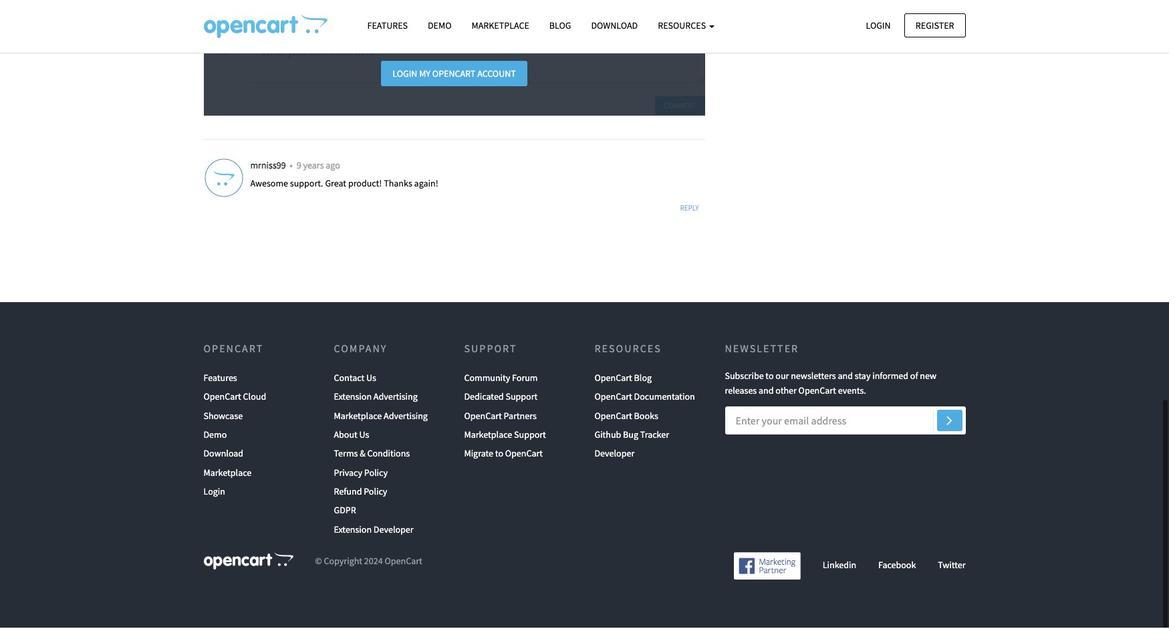 Task type: vqa. For each thing, say whether or not it's contained in the screenshot.
OpenCart in 'link'
yes



Task type: describe. For each thing, give the bounding box(es) containing it.
angle right image
[[947, 413, 953, 429]]

login my opencart account link
[[381, 62, 527, 88]]

contact us
[[334, 373, 376, 385]]

extension advertising
[[334, 392, 418, 404]]

developer link
[[595, 446, 635, 465]]

thanks
[[384, 179, 413, 191]]

new
[[920, 371, 937, 383]]

great
[[325, 179, 346, 191]]

stay
[[855, 371, 871, 383]]

our
[[776, 371, 789, 383]]

2024
[[364, 556, 383, 569]]

demo for the leftmost demo link
[[204, 430, 227, 442]]

extension for extension developer
[[334, 525, 372, 537]]

1 horizontal spatial and
[[759, 386, 774, 398]]

twitter
[[938, 560, 966, 572]]

© copyright 2024 opencart
[[315, 556, 423, 569]]

conditions
[[367, 449, 410, 461]]

9 years ago
[[297, 160, 340, 173]]

Enter your email address text field
[[725, 408, 966, 436]]

facebook link
[[879, 560, 916, 572]]

opencart up opencart cloud
[[204, 343, 264, 356]]

company
[[334, 343, 387, 356]]

dedicated support link
[[464, 389, 538, 408]]

ago
[[326, 160, 340, 173]]

informed
[[873, 371, 909, 383]]

my
[[419, 69, 431, 81]]

down
[[442, 38, 468, 51]]

of
[[911, 371, 919, 383]]

linkedin link
[[823, 560, 857, 572]]

dedicated
[[464, 392, 504, 404]]

support for marketplace
[[514, 430, 546, 442]]

&
[[360, 449, 366, 461]]

opencart cloud link
[[204, 389, 266, 408]]

migrate
[[464, 449, 494, 461]]

reply
[[680, 204, 699, 214]]

awesome support. great product! thanks again!
[[250, 179, 439, 191]]

subscribe
[[725, 371, 764, 383]]

advertising for extension advertising
[[374, 392, 418, 404]]

demo for the top demo link
[[428, 19, 452, 31]]

comment button
[[656, 98, 705, 117]]

community
[[464, 373, 510, 385]]

refund
[[334, 487, 362, 499]]

blog link
[[540, 14, 581, 38]]

0 vertical spatial support
[[464, 343, 517, 356]]

gdpr link
[[334, 503, 356, 522]]

mrniss99
[[250, 160, 288, 173]]

0 horizontal spatial blog
[[550, 19, 571, 31]]

features link for demo
[[357, 14, 418, 38]]

opencart up github
[[595, 411, 633, 423]]

comment
[[664, 102, 697, 112]]

policy for privacy policy
[[364, 468, 388, 480]]

0 horizontal spatial and
[[398, 38, 415, 51]]

marketplace advertising
[[334, 411, 428, 423]]

migrate to opencart link
[[464, 446, 543, 465]]

bug
[[623, 430, 639, 442]]

9
[[297, 160, 301, 173]]

us for contact us
[[367, 373, 376, 385]]

opencart up 'showcase' on the left bottom of page
[[204, 392, 241, 404]]

about
[[334, 430, 358, 442]]

0 vertical spatial resources
[[658, 19, 708, 31]]

facebook marketing partner image
[[734, 554, 801, 581]]

download for blog
[[592, 19, 638, 31]]

community forum
[[464, 373, 538, 385]]

opencart books link
[[595, 408, 659, 427]]

github bug tracker link
[[595, 427, 670, 446]]

0 horizontal spatial your
[[282, 18, 305, 33]]

extension developer link
[[334, 522, 414, 541]]

features link for opencart cloud
[[204, 370, 237, 389]]

marketplace support
[[464, 430, 546, 442]]

us for about us
[[360, 430, 369, 442]]

terms
[[334, 449, 358, 461]]

comment
[[307, 18, 356, 33]]

comment.
[[492, 38, 538, 51]]

advertising for marketplace advertising
[[384, 411, 428, 423]]

github
[[595, 430, 622, 442]]

marketplace up comment.
[[472, 19, 530, 31]]

extension advertising link
[[334, 389, 418, 408]]

opencart down marketplace support link
[[505, 449, 543, 461]]

books
[[634, 411, 659, 423]]

showcase
[[204, 411, 243, 423]]

to for subscribe
[[766, 371, 774, 383]]

extension developer
[[334, 525, 414, 537]]

cloud
[[243, 392, 266, 404]]

privacy policy link
[[334, 465, 388, 484]]

privacy
[[334, 468, 363, 480]]

leave
[[250, 18, 280, 33]]

documentation
[[634, 392, 695, 404]]

marketplace inside 'link'
[[334, 411, 382, 423]]

newsletters
[[791, 371, 836, 383]]

contact
[[334, 373, 365, 385]]

github bug tracker
[[595, 430, 670, 442]]



Task type: locate. For each thing, give the bounding box(es) containing it.
marketplace up "migrate"
[[464, 430, 512, 442]]

opencart partners
[[464, 411, 537, 423]]

1 vertical spatial support
[[506, 392, 538, 404]]

opencart down the newsletters
[[799, 386, 837, 398]]

1 horizontal spatial demo link
[[418, 14, 462, 38]]

download link for blog
[[581, 14, 648, 38]]

to inside subscribe to our newsletters and stay informed of new releases and other opencart events.
[[766, 371, 774, 383]]

linkedin
[[823, 560, 857, 572]]

download for demo
[[204, 449, 244, 461]]

1 vertical spatial policy
[[364, 487, 388, 499]]

partners
[[504, 411, 537, 423]]

to left our
[[766, 371, 774, 383]]

download down showcase link
[[204, 449, 244, 461]]

1 vertical spatial advertising
[[384, 411, 428, 423]]

1 extension from the top
[[334, 392, 372, 404]]

opencart right 2024
[[385, 556, 423, 569]]

1 vertical spatial us
[[360, 430, 369, 442]]

developer inside the 'extension developer' "link"
[[374, 525, 414, 537]]

opencart down dedicated
[[464, 411, 502, 423]]

extension inside "link"
[[334, 525, 372, 537]]

1 vertical spatial to
[[495, 449, 504, 461]]

events.
[[838, 386, 867, 398]]

features link up opencart cloud
[[204, 370, 237, 389]]

features up opencart cloud
[[204, 373, 237, 385]]

0 vertical spatial extension
[[334, 392, 372, 404]]

0 horizontal spatial download
[[204, 449, 244, 461]]

policy inside refund policy link
[[364, 487, 388, 499]]

mrniss99 image
[[204, 159, 244, 199]]

subscribe to our newsletters and stay informed of new releases and other opencart events.
[[725, 371, 937, 398]]

register link
[[905, 13, 966, 37]]

support.
[[290, 179, 323, 191]]

Leave your comment text field
[[250, 39, 705, 84]]

marketplace link up comment.
[[462, 14, 540, 38]]

features link
[[357, 14, 418, 38], [204, 370, 237, 389]]

and
[[398, 38, 415, 51], [838, 371, 853, 383], [759, 386, 774, 398]]

demo up write
[[428, 19, 452, 31]]

opencart inside subscribe to our newsletters and stay informed of new releases and other opencart events.
[[799, 386, 837, 398]]

download link
[[581, 14, 648, 38], [204, 446, 244, 465]]

demo down showcase link
[[204, 430, 227, 442]]

download right blog link
[[592, 19, 638, 31]]

us up extension advertising
[[367, 373, 376, 385]]

1 horizontal spatial developer
[[595, 449, 635, 461]]

opencart down opencart blog link
[[595, 392, 633, 404]]

1 horizontal spatial download link
[[581, 14, 648, 38]]

and up events.
[[838, 371, 853, 383]]

policy down terms & conditions link
[[364, 468, 388, 480]]

extension down contact us link
[[334, 392, 372, 404]]

marketplace
[[472, 19, 530, 31], [334, 411, 382, 423], [464, 430, 512, 442], [204, 468, 252, 480]]

twitter link
[[938, 560, 966, 572]]

extension
[[334, 392, 372, 404], [334, 525, 372, 537]]

support up partners
[[506, 392, 538, 404]]

0 vertical spatial marketplace link
[[462, 14, 540, 38]]

1 horizontal spatial features
[[368, 19, 408, 31]]

blog
[[550, 19, 571, 31], [634, 373, 652, 385]]

1 horizontal spatial to
[[766, 371, 774, 383]]

extension down gdpr 'link'
[[334, 525, 372, 537]]

marketplace link down showcase link
[[204, 465, 252, 484]]

0 vertical spatial blog
[[550, 19, 571, 31]]

to down marketplace support link
[[495, 449, 504, 461]]

support down partners
[[514, 430, 546, 442]]

demo link
[[418, 14, 462, 38], [204, 427, 227, 446]]

policy inside privacy policy link
[[364, 468, 388, 480]]

2 policy from the top
[[364, 487, 388, 499]]

1 vertical spatial demo link
[[204, 427, 227, 446]]

1 horizontal spatial your
[[470, 38, 490, 51]]

0 vertical spatial us
[[367, 373, 376, 385]]

demo link up write
[[418, 14, 462, 38]]

1 vertical spatial download link
[[204, 446, 244, 465]]

1 vertical spatial and
[[838, 371, 853, 383]]

0 vertical spatial demo link
[[418, 14, 462, 38]]

features link up write
[[357, 14, 418, 38]]

2 extension from the top
[[334, 525, 372, 537]]

to for migrate
[[495, 449, 504, 461]]

1 vertical spatial your
[[470, 38, 490, 51]]

marketplace advertising link
[[334, 408, 428, 427]]

demo inside demo link
[[428, 19, 452, 31]]

0 vertical spatial advertising
[[374, 392, 418, 404]]

your right down
[[470, 38, 490, 51]]

2 vertical spatial and
[[759, 386, 774, 398]]

your right leave
[[282, 18, 305, 33]]

0 vertical spatial developer
[[595, 449, 635, 461]]

leave your comment
[[250, 18, 356, 33]]

0 horizontal spatial to
[[495, 449, 504, 461]]

0 horizontal spatial developer
[[374, 525, 414, 537]]

facebook
[[879, 560, 916, 572]]

contact us link
[[334, 370, 376, 389]]

0 horizontal spatial demo link
[[204, 427, 227, 446]]

1 horizontal spatial download
[[592, 19, 638, 31]]

advertising up marketplace advertising
[[374, 392, 418, 404]]

0 vertical spatial policy
[[364, 468, 388, 480]]

1 vertical spatial marketplace link
[[204, 465, 252, 484]]

opencart - bulk enable/disable manufacturer's products image
[[204, 14, 327, 38]]

1 horizontal spatial demo
[[428, 19, 452, 31]]

0 vertical spatial to
[[766, 371, 774, 383]]

1 vertical spatial resources
[[595, 343, 662, 356]]

1 vertical spatial features link
[[204, 370, 237, 389]]

your
[[282, 18, 305, 33], [470, 38, 490, 51]]

opencart up opencart documentation
[[595, 373, 633, 385]]

policy
[[364, 468, 388, 480], [364, 487, 388, 499]]

opencart documentation
[[595, 392, 695, 404]]

0 vertical spatial download
[[592, 19, 638, 31]]

account
[[478, 69, 516, 81]]

releases
[[725, 386, 757, 398]]

1 horizontal spatial login link
[[855, 13, 903, 37]]

download link for demo
[[204, 446, 244, 465]]

register
[[916, 19, 955, 31]]

migrate to opencart
[[464, 449, 543, 461]]

community forum link
[[464, 370, 538, 389]]

opencart cloud
[[204, 392, 266, 404]]

download
[[592, 19, 638, 31], [204, 449, 244, 461]]

opencart documentation link
[[595, 389, 695, 408]]

support for dedicated
[[506, 392, 538, 404]]

1 vertical spatial extension
[[334, 525, 372, 537]]

1 policy from the top
[[364, 468, 388, 480]]

2 horizontal spatial and
[[838, 371, 853, 383]]

login link
[[855, 13, 903, 37], [204, 484, 225, 503]]

policy for refund policy
[[364, 487, 388, 499]]

opencart image
[[204, 554, 293, 571]]

2 vertical spatial support
[[514, 430, 546, 442]]

0 vertical spatial login link
[[855, 13, 903, 37]]

showcase link
[[204, 408, 243, 427]]

about us
[[334, 430, 369, 442]]

features right comment
[[368, 19, 408, 31]]

opencart
[[433, 69, 476, 81], [204, 343, 264, 356], [595, 373, 633, 385], [799, 386, 837, 398], [204, 392, 241, 404], [595, 392, 633, 404], [464, 411, 502, 423], [595, 411, 633, 423], [505, 449, 543, 461], [385, 556, 423, 569]]

again!
[[414, 179, 439, 191]]

resources link
[[648, 14, 725, 38]]

write
[[417, 38, 440, 51]]

login my opencart account
[[393, 69, 516, 81]]

about us link
[[334, 427, 369, 446]]

1 vertical spatial blog
[[634, 373, 652, 385]]

1 vertical spatial developer
[[374, 525, 414, 537]]

©
[[315, 556, 322, 569]]

us
[[367, 373, 376, 385], [360, 430, 369, 442]]

0 horizontal spatial demo
[[204, 430, 227, 442]]

extension for extension advertising
[[334, 392, 372, 404]]

marketplace link
[[462, 14, 540, 38], [204, 465, 252, 484]]

features
[[368, 19, 408, 31], [204, 373, 237, 385]]

features for opencart cloud
[[204, 373, 237, 385]]

features for demo
[[368, 19, 408, 31]]

opencart books
[[595, 411, 659, 423]]

reply button
[[674, 202, 705, 216]]

1 horizontal spatial marketplace link
[[462, 14, 540, 38]]

1 vertical spatial features
[[204, 373, 237, 385]]

0 horizontal spatial download link
[[204, 446, 244, 465]]

terms & conditions link
[[334, 446, 410, 465]]

terms & conditions
[[334, 449, 410, 461]]

and left write
[[398, 38, 415, 51]]

and left other
[[759, 386, 774, 398]]

tracker
[[641, 430, 670, 442]]

1 vertical spatial download
[[204, 449, 244, 461]]

0 horizontal spatial features
[[204, 373, 237, 385]]

forum
[[512, 373, 538, 385]]

other
[[776, 386, 797, 398]]

demo link down 'showcase' on the left bottom of page
[[204, 427, 227, 446]]

marketplace down showcase link
[[204, 468, 252, 480]]

policy down privacy policy link
[[364, 487, 388, 499]]

developer
[[595, 449, 635, 461], [374, 525, 414, 537]]

1 horizontal spatial blog
[[634, 373, 652, 385]]

0 vertical spatial features link
[[357, 14, 418, 38]]

1 horizontal spatial features link
[[357, 14, 418, 38]]

gdpr
[[334, 506, 356, 518]]

login
[[866, 19, 891, 31], [371, 38, 396, 51], [393, 69, 418, 81], [204, 487, 225, 499]]

us right about at the left
[[360, 430, 369, 442]]

0 vertical spatial download link
[[581, 14, 648, 38]]

resources
[[658, 19, 708, 31], [595, 343, 662, 356]]

0 horizontal spatial marketplace link
[[204, 465, 252, 484]]

advertising inside marketplace advertising 'link'
[[384, 411, 428, 423]]

0 horizontal spatial login link
[[204, 484, 225, 503]]

0 vertical spatial your
[[282, 18, 305, 33]]

newsletter
[[725, 343, 799, 356]]

1 vertical spatial demo
[[204, 430, 227, 442]]

support up community
[[464, 343, 517, 356]]

0 vertical spatial and
[[398, 38, 415, 51]]

advertising inside extension advertising link
[[374, 392, 418, 404]]

awesome
[[250, 179, 288, 191]]

opencart blog
[[595, 373, 652, 385]]

advertising down extension advertising link
[[384, 411, 428, 423]]

0 horizontal spatial features link
[[204, 370, 237, 389]]

0 vertical spatial demo
[[428, 19, 452, 31]]

developer up 2024
[[374, 525, 414, 537]]

years
[[303, 160, 324, 173]]

0 vertical spatial features
[[368, 19, 408, 31]]

product!
[[348, 179, 382, 191]]

opencart partners link
[[464, 408, 537, 427]]

opencart right my
[[433, 69, 476, 81]]

marketplace support link
[[464, 427, 546, 446]]

1 vertical spatial login link
[[204, 484, 225, 503]]

marketplace up about us
[[334, 411, 382, 423]]

developer down github
[[595, 449, 635, 461]]



